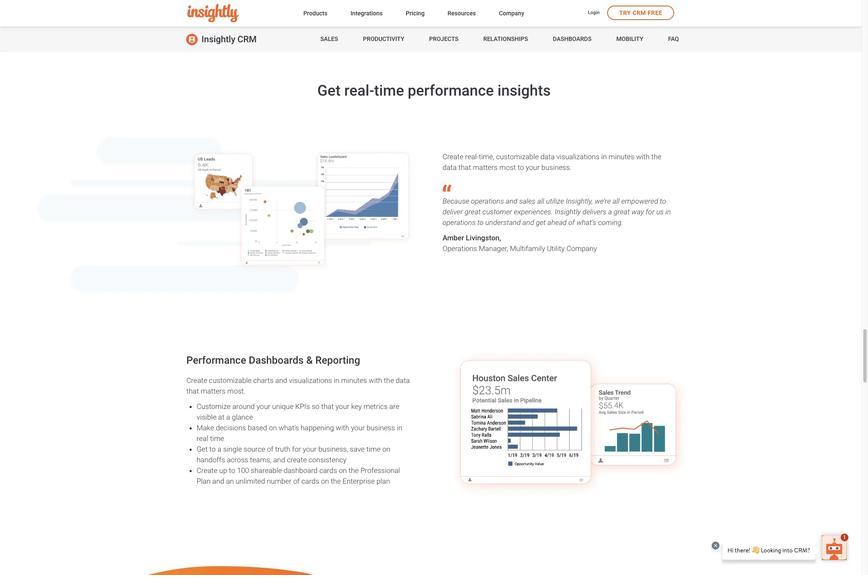 Task type: vqa. For each thing, say whether or not it's contained in the screenshot.
that in Create real-time, customizable data visualizations in minutes with the data that matters most to your business.
yes



Task type: describe. For each thing, give the bounding box(es) containing it.
1 vertical spatial time
[[210, 435, 224, 443]]

1 all from the left
[[538, 197, 545, 206]]

performance
[[408, 82, 494, 99]]

pricing
[[406, 10, 425, 16]]

consistency
[[309, 456, 347, 464]]

try crm free button
[[608, 6, 675, 20]]

your up create
[[303, 445, 317, 454]]

sales
[[321, 36, 338, 42]]

create customizable charts and visualizations in minutes with the data that matters most.
[[187, 376, 410, 396]]

business.
[[542, 163, 572, 172]]

number
[[267, 477, 292, 486]]

that inside customize around your unique kpis so that your key metrics are visible at a glance make decisions based on what's happening with your business in real time get to a single source of truth for your business, save time on handoffs across teams, and create consistency create up to 100 shareable dashboard cards on the professional plan and an unlimited number of cards on the enterprise plan
[[321, 402, 334, 411]]

us
[[657, 208, 664, 216]]

multifamily
[[510, 245, 546, 253]]

and left an
[[213, 477, 224, 486]]

plan
[[197, 477, 211, 486]]

visible
[[197, 413, 217, 422]]

to inside create real-time, customizable data visualizations in minutes with the data that matters most to your business.
[[518, 163, 524, 172]]

the inside create real-time, customizable data visualizations in minutes with the data that matters most to your business.
[[652, 153, 662, 161]]

deliver
[[443, 208, 463, 216]]

that inside create customizable charts and visualizations in minutes with the data that matters most.
[[187, 387, 199, 396]]

get real-time performance insights
[[318, 82, 551, 99]]

utility
[[547, 245, 565, 253]]

plan
[[377, 477, 390, 486]]

2 great from the left
[[614, 208, 630, 216]]

insightly,
[[566, 197, 593, 206]]

relationships
[[484, 36, 528, 42]]

customer
[[483, 208, 513, 216]]

insightly logo link
[[188, 4, 290, 22]]

matters inside create customizable charts and visualizations in minutes with the data that matters most.
[[201, 387, 226, 396]]

integrations link
[[351, 8, 383, 20]]

login
[[588, 10, 600, 16]]

sales link
[[321, 26, 338, 52]]

resources link
[[448, 8, 476, 20]]

in inside customize around your unique kpis so that your key metrics are visible at a glance make decisions based on what's happening with your business in real time get to a single source of truth for your business, save time on handoffs across teams, and create consistency create up to 100 shareable dashboard cards on the professional plan and an unlimited number of cards on the enterprise plan
[[397, 424, 403, 432]]

insights
[[498, 82, 551, 99]]

0 horizontal spatial insightly
[[202, 34, 235, 44]]

crm for try
[[633, 9, 647, 16]]

1 vertical spatial data
[[443, 163, 457, 172]]

productivity link
[[363, 26, 405, 52]]

for inside because operations and sales all utilize insightly, we're all empowered to deliver great customer experiences. insightly delivers a great way for us in operations to understand and get ahead of what's coming.
[[646, 208, 655, 216]]

relationships link
[[484, 26, 528, 52]]

in inside create customizable charts and visualizations in minutes with the data that matters most.
[[334, 376, 340, 385]]

login link
[[588, 10, 600, 17]]

faq link
[[669, 26, 679, 52]]

performance dashboards2 10 1 image
[[178, 139, 424, 277]]

performance
[[187, 355, 246, 367]]

unlimited
[[236, 477, 265, 486]]

in inside create real-time, customizable data visualizations in minutes with the data that matters most to your business.
[[602, 153, 607, 161]]

glance
[[232, 413, 253, 422]]

try
[[620, 9, 631, 16]]

minutes inside create real-time, customizable data visualizations in minutes with the data that matters most to your business.
[[609, 153, 635, 161]]

utilize
[[546, 197, 565, 206]]

2 vertical spatial time
[[367, 445, 381, 454]]

single
[[223, 445, 242, 454]]

&
[[306, 355, 313, 367]]

real- for time,
[[465, 153, 479, 161]]

data inside create customizable charts and visualizations in minutes with the data that matters most.
[[396, 376, 410, 385]]

1 vertical spatial dashboards
[[249, 355, 304, 367]]

with inside create real-time, customizable data visualizations in minutes with the data that matters most to your business.
[[637, 153, 650, 161]]

business
[[367, 424, 395, 432]]

of inside because operations and sales all utilize insightly, we're all empowered to deliver great customer experiences. insightly delivers a great way for us in operations to understand and get ahead of what's coming.
[[569, 219, 575, 227]]

operations
[[443, 245, 477, 253]]

around
[[233, 402, 255, 411]]

make
[[197, 424, 214, 432]]

to up livingston,
[[478, 219, 484, 227]]

an
[[226, 477, 234, 486]]

for inside customize around your unique kpis so that your key metrics are visible at a glance make decisions based on what's happening with your business in real time get to a single source of truth for your business, save time on handoffs across teams, and create consistency create up to 100 shareable dashboard cards on the professional plan and an unlimited number of cards on the enterprise plan
[[292, 445, 301, 454]]

customizable inside create real-time, customizable data visualizations in minutes with the data that matters most to your business.
[[497, 153, 539, 161]]

customize
[[197, 402, 231, 411]]

mobility link
[[617, 26, 644, 52]]

crm for insightly
[[238, 34, 257, 44]]

coming.
[[599, 219, 624, 227]]

visualizations inside create customizable charts and visualizations in minutes with the data that matters most.
[[289, 376, 332, 385]]

2 all from the left
[[613, 197, 620, 206]]

your left the key
[[336, 402, 350, 411]]

1 vertical spatial a
[[226, 413, 230, 422]]

key
[[351, 402, 362, 411]]

try crm free
[[620, 9, 663, 16]]

and left sales
[[506, 197, 518, 206]]

matters inside create real-time, customizable data visualizations in minutes with the data that matters most to your business.
[[473, 163, 498, 172]]

real
[[197, 435, 208, 443]]

projects link
[[429, 26, 459, 52]]

resources
[[448, 10, 476, 16]]

mobility
[[617, 36, 644, 42]]

pricing link
[[406, 8, 425, 20]]

to up us
[[660, 197, 667, 206]]

shareable
[[251, 467, 282, 475]]

0 horizontal spatial company
[[499, 10, 525, 16]]

because
[[443, 197, 470, 206]]

what's inside because operations and sales all utilize insightly, we're all empowered to deliver great customer experiences. insightly delivers a great way for us in operations to understand and get ahead of what's coming.
[[577, 219, 597, 227]]

delivers
[[583, 208, 607, 216]]

0 vertical spatial dashboards
[[553, 36, 592, 42]]

metrics
[[364, 402, 388, 411]]

your left unique
[[257, 402, 271, 411]]

create for data
[[443, 153, 464, 161]]

that inside create real-time, customizable data visualizations in minutes with the data that matters most to your business.
[[459, 163, 471, 172]]

source
[[244, 445, 265, 454]]

1 vertical spatial of
[[267, 445, 274, 454]]

because operations and sales all utilize insightly, we're all empowered to deliver great customer experiences. insightly delivers a great way for us in operations to understand and get ahead of what's coming.
[[443, 197, 671, 227]]

unique
[[272, 402, 294, 411]]

what's inside customize around your unique kpis so that your key metrics are visible at a glance make decisions based on what's happening with your business in real time get to a single source of truth for your business, save time on handoffs across teams, and create consistency create up to 100 shareable dashboard cards on the professional plan and an unlimited number of cards on the enterprise plan
[[279, 424, 299, 432]]

1 horizontal spatial get
[[318, 82, 341, 99]]

your up save
[[351, 424, 365, 432]]

empowered
[[622, 197, 659, 206]]

handoffs
[[197, 456, 225, 464]]



Task type: locate. For each thing, give the bounding box(es) containing it.
0 vertical spatial operations
[[471, 197, 504, 206]]

with
[[637, 153, 650, 161], [369, 376, 382, 385], [336, 424, 349, 432]]

1 vertical spatial company
[[567, 245, 597, 253]]

0 horizontal spatial crm
[[238, 34, 257, 44]]

your inside create real-time, customizable data visualizations in minutes with the data that matters most to your business.
[[526, 163, 540, 172]]

understand
[[486, 219, 521, 227]]

0 vertical spatial customizable
[[497, 153, 539, 161]]

minutes
[[609, 153, 635, 161], [341, 376, 367, 385]]

crm
[[633, 9, 647, 16], [238, 34, 257, 44]]

1 vertical spatial cards
[[302, 477, 319, 486]]

1 horizontal spatial data
[[443, 163, 457, 172]]

time
[[374, 82, 404, 99], [210, 435, 224, 443], [367, 445, 381, 454]]

faq
[[669, 36, 679, 42]]

that up because
[[459, 163, 471, 172]]

minutes inside create customizable charts and visualizations in minutes with the data that matters most.
[[341, 376, 367, 385]]

get inside customize around your unique kpis so that your key metrics are visible at a glance make decisions based on what's happening with your business in real time get to a single source of truth for your business, save time on handoffs across teams, and create consistency create up to 100 shareable dashboard cards on the professional plan and an unlimited number of cards on the enterprise plan
[[197, 445, 208, 454]]

company inside amber livingston, operations manager, multifamily utility company
[[567, 245, 597, 253]]

that up customize
[[187, 387, 199, 396]]

0 vertical spatial crm
[[633, 9, 647, 16]]

0 vertical spatial cards
[[320, 467, 337, 475]]

0 horizontal spatial dashboards
[[249, 355, 304, 367]]

cards down consistency
[[320, 467, 337, 475]]

amber
[[443, 234, 464, 242]]

your left business. at the right of page
[[526, 163, 540, 172]]

for up create
[[292, 445, 301, 454]]

0 vertical spatial what's
[[577, 219, 597, 227]]

create up plan
[[197, 467, 218, 475]]

visualizations up business. at the right of page
[[557, 153, 600, 161]]

0 vertical spatial data
[[541, 153, 555, 161]]

time,
[[479, 153, 495, 161]]

save
[[350, 445, 365, 454]]

and inside create customizable charts and visualizations in minutes with the data that matters most.
[[276, 376, 287, 385]]

visualizations inside create real-time, customizable data visualizations in minutes with the data that matters most to your business.
[[557, 153, 600, 161]]

the
[[652, 153, 662, 161], [384, 376, 394, 385], [349, 467, 359, 475], [331, 477, 341, 486]]

matters up customize
[[201, 387, 226, 396]]

customizable
[[497, 153, 539, 161], [209, 376, 252, 385]]

visualizations down "&" at the bottom left
[[289, 376, 332, 385]]

0 vertical spatial with
[[637, 153, 650, 161]]

1 vertical spatial insightly
[[555, 208, 581, 216]]

performance dashboards & reporting
[[187, 355, 360, 367]]

of right ahead
[[569, 219, 575, 227]]

create inside customize around your unique kpis so that your key metrics are visible at a glance make decisions based on what's happening with your business in real time get to a single source of truth for your business, save time on handoffs across teams, and create consistency create up to 100 shareable dashboard cards on the professional plan and an unlimited number of cards on the enterprise plan
[[197, 467, 218, 475]]

dashboard
[[284, 467, 318, 475]]

of down dashboard
[[293, 477, 300, 486]]

1 horizontal spatial insightly
[[555, 208, 581, 216]]

dashboards down login link
[[553, 36, 592, 42]]

a right at
[[226, 413, 230, 422]]

1 vertical spatial customizable
[[209, 376, 252, 385]]

1 horizontal spatial of
[[293, 477, 300, 486]]

2 horizontal spatial with
[[637, 153, 650, 161]]

1 horizontal spatial visualizations
[[557, 153, 600, 161]]

1 horizontal spatial that
[[321, 402, 334, 411]]

0 vertical spatial real-
[[345, 82, 374, 99]]

1 horizontal spatial company
[[567, 245, 597, 253]]

0 horizontal spatial visualizations
[[289, 376, 332, 385]]

1 horizontal spatial crm
[[633, 9, 647, 16]]

all right the we're
[[613, 197, 620, 206]]

of
[[569, 219, 575, 227], [267, 445, 274, 454], [293, 477, 300, 486]]

and
[[506, 197, 518, 206], [523, 219, 535, 227], [276, 376, 287, 385], [273, 456, 285, 464], [213, 477, 224, 486]]

0 horizontal spatial get
[[197, 445, 208, 454]]

0 horizontal spatial for
[[292, 445, 301, 454]]

2 vertical spatial create
[[197, 467, 218, 475]]

0 vertical spatial company
[[499, 10, 525, 16]]

0 vertical spatial minutes
[[609, 153, 635, 161]]

0 vertical spatial that
[[459, 163, 471, 172]]

1 vertical spatial what's
[[279, 424, 299, 432]]

create real-time, customizable data visualizations in minutes with the data that matters most to your business.
[[443, 153, 662, 172]]

0 vertical spatial time
[[374, 82, 404, 99]]

1 horizontal spatial customizable
[[497, 153, 539, 161]]

productivity
[[363, 36, 405, 42]]

at
[[218, 413, 225, 422]]

crm inside button
[[633, 9, 647, 16]]

1 horizontal spatial dashboards
[[553, 36, 592, 42]]

a inside because operations and sales all utilize insightly, we're all empowered to deliver great customer experiences. insightly delivers a great way for us in operations to understand and get ahead of what's coming.
[[609, 208, 612, 216]]

0 horizontal spatial minutes
[[341, 376, 367, 385]]

truth
[[275, 445, 291, 454]]

crm down insightly logo link
[[238, 34, 257, 44]]

cards down dashboard
[[302, 477, 319, 486]]

100
[[237, 467, 249, 475]]

sales
[[520, 197, 536, 206]]

0 horizontal spatial a
[[218, 445, 222, 454]]

0 horizontal spatial of
[[267, 445, 274, 454]]

1 horizontal spatial all
[[613, 197, 620, 206]]

data
[[541, 153, 555, 161], [443, 163, 457, 172], [396, 376, 410, 385]]

dashboards
[[553, 36, 592, 42], [249, 355, 304, 367]]

create inside create real-time, customizable data visualizations in minutes with the data that matters most to your business.
[[443, 153, 464, 161]]

insightly down insightly logo on the top of the page
[[202, 34, 235, 44]]

1 horizontal spatial with
[[369, 376, 382, 385]]

your
[[526, 163, 540, 172], [257, 402, 271, 411], [336, 402, 350, 411], [351, 424, 365, 432], [303, 445, 317, 454]]

to up handoffs at the bottom of page
[[210, 445, 216, 454]]

2 vertical spatial of
[[293, 477, 300, 486]]

performance dashboards and reporting image
[[446, 350, 691, 496]]

2 vertical spatial a
[[218, 445, 222, 454]]

projects
[[429, 36, 459, 42]]

products link
[[304, 8, 328, 20]]

company right utility
[[567, 245, 597, 253]]

0 vertical spatial matters
[[473, 163, 498, 172]]

1 horizontal spatial great
[[614, 208, 630, 216]]

data up are
[[396, 376, 410, 385]]

company link
[[499, 8, 525, 20]]

1 horizontal spatial matters
[[473, 163, 498, 172]]

operations
[[471, 197, 504, 206], [443, 219, 476, 227]]

1 great from the left
[[465, 208, 481, 216]]

we're
[[595, 197, 611, 206]]

customizable up 'most.'
[[209, 376, 252, 385]]

try crm free link
[[608, 6, 675, 20]]

create for that
[[187, 376, 207, 385]]

and down 'experiences.'
[[523, 219, 535, 227]]

2 horizontal spatial a
[[609, 208, 612, 216]]

on
[[269, 424, 277, 432], [383, 445, 391, 454], [339, 467, 347, 475], [321, 477, 329, 486]]

1 vertical spatial crm
[[238, 34, 257, 44]]

livingston,
[[466, 234, 501, 242]]

amber livingston, operations manager, multifamily utility company
[[443, 234, 597, 253]]

great up coming.
[[614, 208, 630, 216]]

operations down deliver
[[443, 219, 476, 227]]

what's down unique
[[279, 424, 299, 432]]

get
[[536, 219, 546, 227]]

1 horizontal spatial a
[[226, 413, 230, 422]]

the inside create customizable charts and visualizations in minutes with the data that matters most.
[[384, 376, 394, 385]]

up
[[219, 467, 227, 475]]

most
[[500, 163, 516, 172]]

1 vertical spatial real-
[[465, 153, 479, 161]]

1 horizontal spatial what's
[[577, 219, 597, 227]]

real- inside create real-time, customizable data visualizations in minutes with the data that matters most to your business.
[[465, 153, 479, 161]]

professional
[[361, 467, 400, 475]]

get
[[318, 82, 341, 99], [197, 445, 208, 454]]

1 vertical spatial operations
[[443, 219, 476, 227]]

1 vertical spatial visualizations
[[289, 376, 332, 385]]

in
[[602, 153, 607, 161], [666, 208, 671, 216], [334, 376, 340, 385], [397, 424, 403, 432]]

all up 'experiences.'
[[538, 197, 545, 206]]

create up qoute icon
[[443, 153, 464, 161]]

1 vertical spatial with
[[369, 376, 382, 385]]

customizable up most
[[497, 153, 539, 161]]

0 vertical spatial insightly
[[202, 34, 235, 44]]

reporting
[[316, 355, 360, 367]]

0 horizontal spatial real-
[[345, 82, 374, 99]]

data up business. at the right of page
[[541, 153, 555, 161]]

kpis
[[295, 402, 310, 411]]

0 horizontal spatial matters
[[201, 387, 226, 396]]

that
[[459, 163, 471, 172], [187, 387, 199, 396], [321, 402, 334, 411]]

charts
[[254, 376, 274, 385]]

with inside customize around your unique kpis so that your key metrics are visible at a glance make decisions based on what's happening with your business in real time get to a single source of truth for your business, save time on handoffs across teams, and create consistency create up to 100 shareable dashboard cards on the professional plan and an unlimited number of cards on the enterprise plan
[[336, 424, 349, 432]]

0 horizontal spatial with
[[336, 424, 349, 432]]

2 vertical spatial that
[[321, 402, 334, 411]]

great down because
[[465, 208, 481, 216]]

0 vertical spatial for
[[646, 208, 655, 216]]

for left us
[[646, 208, 655, 216]]

customize around your unique kpis so that your key metrics are visible at a glance make decisions based on what's happening with your business in real time get to a single source of truth for your business, save time on handoffs across teams, and create consistency create up to 100 shareable dashboard cards on the professional plan and an unlimited number of cards on the enterprise plan
[[197, 402, 403, 486]]

dashboards link
[[553, 26, 592, 52]]

operations up the customer
[[471, 197, 504, 206]]

insightly crm link
[[186, 26, 257, 52]]

2 horizontal spatial that
[[459, 163, 471, 172]]

and down the truth on the bottom
[[273, 456, 285, 464]]

0 vertical spatial create
[[443, 153, 464, 161]]

0 horizontal spatial customizable
[[209, 376, 252, 385]]

2 horizontal spatial data
[[541, 153, 555, 161]]

dashboards up charts
[[249, 355, 304, 367]]

insightly crm
[[202, 34, 257, 44]]

create inside create customizable charts and visualizations in minutes with the data that matters most.
[[187, 376, 207, 385]]

1 vertical spatial create
[[187, 376, 207, 385]]

a left single
[[218, 445, 222, 454]]

1 horizontal spatial for
[[646, 208, 655, 216]]

way
[[632, 208, 644, 216]]

0 vertical spatial of
[[569, 219, 575, 227]]

based
[[248, 424, 267, 432]]

0 horizontal spatial all
[[538, 197, 545, 206]]

1 vertical spatial for
[[292, 445, 301, 454]]

qoute icon image
[[443, 184, 451, 192]]

insightly inside because operations and sales all utilize insightly, we're all empowered to deliver great customer experiences. insightly delivers a great way for us in operations to understand and get ahead of what's coming.
[[555, 208, 581, 216]]

of left the truth on the bottom
[[267, 445, 274, 454]]

2 vertical spatial data
[[396, 376, 410, 385]]

1 vertical spatial get
[[197, 445, 208, 454]]

what's
[[577, 219, 597, 227], [279, 424, 299, 432]]

are
[[390, 402, 400, 411]]

enterprise
[[343, 477, 375, 486]]

1 vertical spatial that
[[187, 387, 199, 396]]

matters down "time,"
[[473, 163, 498, 172]]

1 horizontal spatial minutes
[[609, 153, 635, 161]]

crm right try
[[633, 9, 647, 16]]

manager,
[[479, 245, 508, 253]]

2 vertical spatial with
[[336, 424, 349, 432]]

to right most
[[518, 163, 524, 172]]

data up qoute icon
[[443, 163, 457, 172]]

visualizations
[[557, 153, 600, 161], [289, 376, 332, 385]]

integrations
[[351, 10, 383, 16]]

company up relationships
[[499, 10, 525, 16]]

with inside create customizable charts and visualizations in minutes with the data that matters most.
[[369, 376, 382, 385]]

real- for time
[[345, 82, 374, 99]]

in inside because operations and sales all utilize insightly, we're all empowered to deliver great customer experiences. insightly delivers a great way for us in operations to understand and get ahead of what's coming.
[[666, 208, 671, 216]]

teams,
[[250, 456, 272, 464]]

0 vertical spatial get
[[318, 82, 341, 99]]

create down the performance
[[187, 376, 207, 385]]

a up coming.
[[609, 208, 612, 216]]

insightly
[[202, 34, 235, 44], [555, 208, 581, 216]]

create
[[443, 153, 464, 161], [187, 376, 207, 385], [197, 467, 218, 475]]

0 horizontal spatial what's
[[279, 424, 299, 432]]

what's down delivers
[[577, 219, 597, 227]]

so
[[312, 402, 320, 411]]

0 horizontal spatial great
[[465, 208, 481, 216]]

0 vertical spatial a
[[609, 208, 612, 216]]

ahead
[[548, 219, 567, 227]]

across
[[227, 456, 248, 464]]

2 horizontal spatial of
[[569, 219, 575, 227]]

that right so
[[321, 402, 334, 411]]

insightly logo image
[[188, 4, 239, 22]]

1 horizontal spatial real-
[[465, 153, 479, 161]]

to
[[518, 163, 524, 172], [660, 197, 667, 206], [478, 219, 484, 227], [210, 445, 216, 454], [229, 467, 235, 475]]

0 vertical spatial visualizations
[[557, 153, 600, 161]]

0 horizontal spatial that
[[187, 387, 199, 396]]

create
[[287, 456, 307, 464]]

0 horizontal spatial data
[[396, 376, 410, 385]]

insightly up ahead
[[555, 208, 581, 216]]

and right charts
[[276, 376, 287, 385]]

most.
[[227, 387, 246, 396]]

products
[[304, 10, 328, 16]]

free
[[648, 9, 663, 16]]

1 vertical spatial matters
[[201, 387, 226, 396]]

customizable inside create customizable charts and visualizations in minutes with the data that matters most.
[[209, 376, 252, 385]]

company
[[499, 10, 525, 16], [567, 245, 597, 253]]

to right the up
[[229, 467, 235, 475]]

happening
[[301, 424, 334, 432]]

cards
[[320, 467, 337, 475], [302, 477, 319, 486]]

1 vertical spatial minutes
[[341, 376, 367, 385]]



